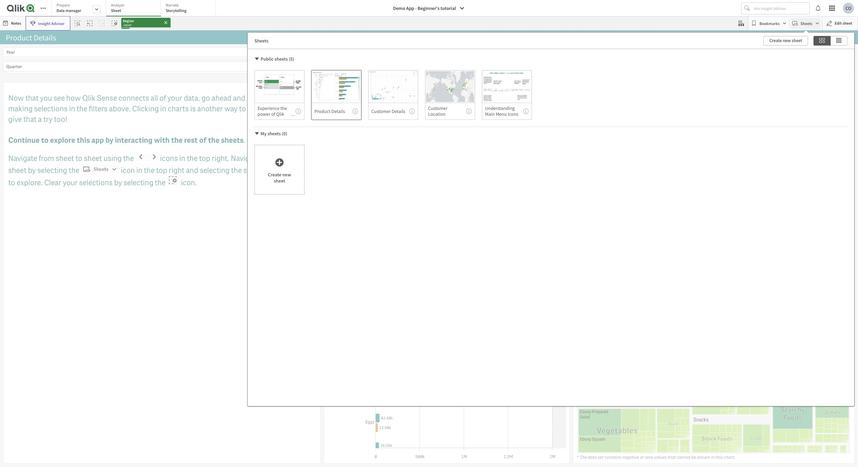 Task type: describe. For each thing, give the bounding box(es) containing it.
-
[[416, 5, 417, 11]]

understanding main menu icons
[[485, 105, 519, 117]]

now
[[8, 93, 24, 103]]

make
[[248, 104, 265, 114]]

by inside now that you see how qlik sense connects all of your data, go ahead and explore this sheet by making selections in the filters above. clicking in charts is another way to make selections so give that a try too!
[[306, 93, 314, 103]]

data
[[588, 455, 597, 461]]

experience
[[258, 105, 280, 111]]

previous sheet: experience the power of qlik sense image
[[834, 35, 839, 41]]

sheet
[[111, 8, 121, 13]]

customer location sheet is selected. press the spacebar or enter key to open customer location sheet. use the right and left arrow keys to navigate. element
[[425, 70, 476, 120]]

manager
[[575, 49, 592, 55]]

Ask Insight Advisor text field
[[753, 3, 810, 14]]

tooltip for customer location
[[467, 109, 472, 114]]

grid view image
[[820, 36, 826, 45]]

ahead
[[212, 93, 232, 103]]

navigate from sheet to sheet using the
[[8, 154, 136, 164]]

customer for location
[[429, 105, 448, 111]]

to inside "in the top right. navigate to a specific sheet by selecting the"
[[261, 154, 268, 164]]

icon.
[[181, 178, 197, 188]]

insight advisor button
[[26, 16, 70, 31]]

top inside icon in the top right and selecting the sheet that you want to explore.
[[156, 166, 167, 176]]

understanding main menu icons menu item
[[482, 103, 532, 120]]

selecting inside icon in the top right and selecting the sheet that you want to explore.
[[200, 166, 230, 176]]

clear all selections image
[[112, 21, 117, 26]]

app
[[406, 5, 415, 11]]

my
[[261, 131, 267, 137]]

in inside icon in the top right and selecting the sheet that you want to explore.
[[136, 166, 142, 176]]

with
[[154, 136, 170, 145]]

product treemap * the data set contains negative or zero values that cannot be shown in this chart. application
[[573, 257, 856, 465]]

analyze
[[111, 2, 124, 8]]

sheets up right.
[[221, 136, 244, 145]]

sheet inside "in the top right. navigate to a specific sheet by selecting the"
[[8, 166, 26, 176]]

advisor
[[51, 21, 65, 26]]

by right app
[[106, 136, 113, 145]]

average sales per invoice by product group application
[[573, 82, 856, 255]]

qlik inside now that you see how qlik sense connects all of your data, go ahead and explore this sheet by making selections in the filters above. clicking in charts is another way to make selections so give that a try too!
[[82, 93, 96, 103]]

be
[[692, 455, 697, 461]]

customer location menu item
[[425, 103, 476, 120]]

list view image
[[837, 36, 842, 45]]

prepare
[[57, 2, 70, 8]]

icons
[[508, 111, 519, 117]]

new inside 'button'
[[783, 38, 792, 43]]

experience the power of qlik sense sheet is selected. press the spacebar or enter key to open experience the power of qlik sense sheet. use the right and left arrow keys to navigate. element
[[255, 70, 305, 123]]

icons
[[160, 154, 178, 164]]

continue to explore this app by interacting with the rest of the sheets .
[[8, 136, 246, 145]]

product details menu item
[[312, 103, 362, 120]]

that inside icon in the top right and selecting the sheet that you want to explore.
[[263, 166, 277, 176]]

zero
[[645, 455, 654, 461]]

edit
[[835, 21, 842, 26]]

chart.
[[724, 455, 736, 461]]

japan
[[123, 23, 132, 27]]

notes
[[11, 21, 21, 26]]

prepare data manager
[[57, 2, 81, 13]]

charts
[[168, 104, 189, 114]]

in inside "in the top right. navigate to a specific sheet by selecting the"
[[179, 154, 186, 164]]

now that you see how qlik sense connects all of your data, go ahead and explore this sheet by making selections in the filters above. clicking in charts is another way to make selections so give that a try too!
[[8, 93, 314, 124]]

in inside "application"
[[711, 455, 715, 461]]

and inside application
[[342, 86, 352, 93]]

region
[[123, 19, 134, 23]]

app
[[91, 136, 104, 145]]

sheets button
[[792, 18, 821, 29]]

want
[[291, 166, 308, 176]]

.
[[244, 136, 246, 145]]

power
[[258, 111, 271, 117]]

this inside product treemap * the data set contains negative or zero values that cannot be shown in this chart. "application"
[[716, 455, 723, 461]]

notes button
[[1, 18, 24, 29]]

icon in the top right and selecting the sheet that you want to explore.
[[8, 166, 308, 188]]

filters
[[89, 104, 108, 114]]

contains
[[605, 455, 622, 461]]

and inside now that you see how qlik sense connects all of your data, go ahead and explore this sheet by making selections in the filters above. clicking in charts is another way to make selections so give that a try too!
[[233, 93, 246, 103]]

negative
[[623, 455, 639, 461]]

all
[[151, 93, 158, 103]]

narrate storytelling
[[166, 2, 187, 13]]

using
[[104, 154, 122, 164]]

top inside "in the top right. navigate to a specific sheet by selecting the"
[[199, 154, 210, 164]]

is
[[190, 104, 196, 114]]

of inside now that you see how qlik sense connects all of your data, go ahead and explore this sheet by making selections in the filters above. clicking in charts is another way to make selections so give that a try too!
[[160, 93, 166, 103]]

analyze sheet
[[111, 2, 124, 13]]

smart search image
[[75, 21, 80, 26]]

sales and margin by product group application
[[324, 82, 571, 465]]

go
[[202, 93, 210, 103]]

margin
[[353, 86, 370, 93]]

values
[[654, 455, 667, 461]]

insight
[[38, 21, 50, 26]]

public
[[261, 56, 274, 62]]

(5)
[[289, 56, 295, 62]]

month element
[[290, 49, 304, 55]]

the inside experience the power of qlik sense
[[281, 105, 287, 111]]

selections tool image
[[739, 21, 745, 26]]

in the top right. navigate to a specific sheet by selecting the
[[8, 154, 301, 176]]

0 horizontal spatial your
[[63, 178, 78, 188]]

sheet right the from
[[56, 154, 74, 164]]

rest
[[184, 136, 198, 145]]

main
[[485, 111, 495, 117]]

product details
[[315, 108, 345, 114]]

sheets for public sheets
[[275, 56, 288, 62]]

1 vertical spatial create
[[268, 172, 282, 178]]

sheet inside create new sheet 'button'
[[792, 38, 803, 43]]

set
[[598, 455, 604, 461]]

year
[[6, 49, 15, 55]]

by inside application
[[371, 86, 377, 93]]

try
[[43, 114, 53, 124]]

in left the charts
[[160, 104, 166, 114]]

group
[[399, 86, 414, 93]]

month
[[290, 49, 304, 55]]

sheet inside create new sheet
[[274, 178, 285, 184]]

1 horizontal spatial of
[[199, 136, 207, 145]]

product inside application
[[378, 86, 398, 93]]

selecting inside "in the top right. navigate to a specific sheet by selecting the"
[[37, 166, 67, 176]]

making
[[8, 104, 33, 114]]

the
[[580, 455, 587, 461]]

cannot
[[677, 455, 691, 461]]

right.
[[212, 154, 229, 164]]

create new sheet button
[[764, 36, 809, 45]]

give
[[8, 114, 22, 124]]

1 navigate from the left
[[8, 154, 37, 164]]

demo app - beginner's tutorial button
[[389, 3, 469, 14]]

or
[[640, 455, 645, 461]]

right
[[169, 166, 185, 176]]

continue
[[8, 136, 40, 145]]

1 horizontal spatial selecting
[[124, 178, 153, 188]]

product details sheet is selected. press the spacebar or enter key to open product details sheet. use the right and left arrow keys to navigate. element
[[312, 70, 362, 120]]

that up 'making'
[[25, 93, 39, 103]]



Task type: locate. For each thing, give the bounding box(es) containing it.
of right rest
[[199, 136, 207, 145]]

customer for details
[[372, 108, 391, 114]]

experience the power of qlik sense menu item
[[255, 103, 305, 123]]

storytelling
[[166, 8, 187, 13]]

tooltip for experience the power of qlik sense
[[296, 109, 301, 114]]

to
[[239, 104, 246, 114], [41, 136, 49, 145], [75, 154, 82, 164], [261, 154, 268, 164], [8, 178, 15, 188]]

tooltip inside customer details menu item
[[410, 109, 415, 114]]

0 horizontal spatial product
[[315, 108, 331, 114]]

a left specific
[[270, 154, 274, 164]]

4 tooltip from the left
[[467, 109, 472, 114]]

1 vertical spatial this
[[77, 136, 90, 145]]

0 horizontal spatial a
[[38, 114, 42, 124]]

create new sheet inside 'button'
[[770, 38, 803, 43]]

a inside now that you see how qlik sense connects all of your data, go ahead and explore this sheet by making selections in the filters above. clicking in charts is another way to make selections so give that a try too!
[[38, 114, 42, 124]]

5 tooltip from the left
[[524, 109, 529, 114]]

demo app - beginner's tutorial
[[393, 5, 456, 11]]

sense
[[97, 93, 117, 103], [258, 117, 270, 123]]

tooltip for product details
[[353, 109, 358, 114]]

your right clear
[[63, 178, 78, 188]]

1 horizontal spatial sense
[[258, 117, 270, 123]]

2 horizontal spatial and
[[342, 86, 352, 93]]

location
[[429, 111, 446, 117]]

navigate inside "in the top right. navigate to a specific sheet by selecting the"
[[231, 154, 260, 164]]

product inside menu item
[[315, 108, 331, 114]]

next sheet: customer details image
[[845, 35, 850, 41]]

tooltip inside product details menu item
[[353, 109, 358, 114]]

1 horizontal spatial this
[[273, 93, 285, 103]]

this up experience
[[273, 93, 285, 103]]

1 vertical spatial create new sheet
[[268, 172, 291, 184]]

0 vertical spatial create
[[770, 38, 783, 43]]

1 collapse image from the top
[[254, 56, 260, 62]]

1 vertical spatial of
[[271, 111, 275, 117]]

selecting down right.
[[200, 166, 230, 176]]

0 vertical spatial create new sheet
[[770, 38, 803, 43]]

1 horizontal spatial new
[[783, 38, 792, 43]]

details down sales
[[332, 108, 345, 114]]

create new sheet down bookmarks
[[770, 38, 803, 43]]

tutorial
[[441, 5, 456, 11]]

edit sheet button
[[823, 16, 859, 31]]

customer details sheet is selected. press the spacebar or enter key to open customer details sheet. use the right and left arrow keys to navigate. element
[[369, 70, 419, 120]]

product left the group
[[378, 86, 398, 93]]

clear
[[44, 178, 61, 188]]

clicking
[[132, 104, 159, 114]]

the
[[77, 104, 87, 114], [281, 105, 287, 111], [171, 136, 183, 145], [208, 136, 220, 145], [123, 154, 134, 164], [187, 154, 198, 164], [69, 166, 79, 176], [144, 166, 155, 176], [231, 166, 242, 176], [155, 178, 166, 188]]

and up way at left top
[[233, 93, 246, 103]]

0 horizontal spatial selections
[[34, 104, 68, 114]]

1 details from the left
[[332, 108, 345, 114]]

new down 'bookmarks' button on the top of page
[[783, 38, 792, 43]]

top
[[199, 154, 210, 164], [156, 166, 167, 176]]

product right so
[[315, 108, 331, 114]]

experience the power of qlik sense
[[258, 105, 287, 123]]

tooltip for understanding main menu icons
[[524, 109, 529, 114]]

0 vertical spatial sheets
[[801, 21, 813, 26]]

2 collapse image from the top
[[254, 131, 260, 136]]

product
[[378, 86, 398, 93], [315, 108, 331, 114]]

icon
[[121, 166, 135, 176]]

this left app
[[77, 136, 90, 145]]

tooltip right icons
[[524, 109, 529, 114]]

1 vertical spatial a
[[270, 154, 274, 164]]

1 tooltip from the left
[[296, 109, 301, 114]]

region japan
[[123, 19, 134, 27]]

and
[[342, 86, 352, 93], [233, 93, 246, 103], [186, 166, 198, 176]]

to right the from
[[75, 154, 82, 164]]

collapse image for my
[[254, 131, 260, 136]]

1 vertical spatial sense
[[258, 117, 270, 123]]

tab list
[[51, 0, 218, 17]]

1 vertical spatial your
[[63, 178, 78, 188]]

1 vertical spatial sheets
[[255, 38, 269, 44]]

0 horizontal spatial top
[[156, 166, 167, 176]]

sheets left the (5)
[[275, 56, 288, 62]]

1 horizontal spatial create
[[770, 38, 783, 43]]

and inside icon in the top right and selecting the sheet that you want to explore.
[[186, 166, 198, 176]]

1 vertical spatial collapse image
[[254, 131, 260, 136]]

navigate down continue
[[8, 154, 37, 164]]

1 horizontal spatial your
[[168, 93, 182, 103]]

sheets up create new sheet 'button'
[[801, 21, 813, 26]]

sheets
[[801, 21, 813, 26], [255, 38, 269, 44]]

a inside "in the top right. navigate to a specific sheet by selecting the"
[[270, 154, 274, 164]]

customer details
[[372, 108, 406, 114]]

1 horizontal spatial create new sheet
[[770, 38, 803, 43]]

of right power
[[271, 111, 275, 117]]

clear selection for field: region image
[[164, 21, 168, 25]]

in up right
[[179, 154, 186, 164]]

tooltip
[[296, 109, 301, 114], [353, 109, 358, 114], [410, 109, 415, 114], [467, 109, 472, 114], [524, 109, 529, 114]]

sheet inside the edit sheet button
[[843, 21, 853, 26]]

connects
[[119, 93, 149, 103]]

a
[[38, 114, 42, 124], [270, 154, 274, 164]]

by right margin
[[371, 86, 377, 93]]

tooltip down margin
[[353, 109, 358, 114]]

0 horizontal spatial and
[[186, 166, 198, 176]]

1 horizontal spatial product
[[378, 86, 398, 93]]

sheets for my sheets
[[268, 131, 281, 137]]

2 details from the left
[[392, 108, 406, 114]]

details for customer details
[[392, 108, 406, 114]]

1 horizontal spatial customer
[[429, 105, 448, 111]]

and up icon.
[[186, 166, 198, 176]]

1 horizontal spatial details
[[392, 108, 406, 114]]

to up the from
[[41, 136, 49, 145]]

tooltip for customer details
[[410, 109, 415, 114]]

0 horizontal spatial new
[[283, 172, 291, 178]]

by up so
[[306, 93, 314, 103]]

0 horizontal spatial explore
[[50, 136, 75, 145]]

0 horizontal spatial details
[[332, 108, 345, 114]]

public sheets (5)
[[261, 56, 295, 62]]

top left right.
[[199, 154, 210, 164]]

that right values at the bottom right of page
[[668, 455, 676, 461]]

sheet right edit
[[843, 21, 853, 26]]

tooltip down the group
[[410, 109, 415, 114]]

(0)
[[282, 131, 288, 137]]

0 vertical spatial sense
[[97, 93, 117, 103]]

customer location
[[429, 105, 448, 117]]

from
[[39, 154, 54, 164]]

demo
[[393, 5, 406, 11]]

0 horizontal spatial sense
[[97, 93, 117, 103]]

explore up navigate from sheet to sheet using the
[[50, 136, 75, 145]]

in
[[69, 104, 75, 114], [160, 104, 166, 114], [179, 154, 186, 164], [136, 166, 142, 176], [711, 455, 715, 461]]

of inside experience the power of qlik sense
[[271, 111, 275, 117]]

manager
[[66, 8, 81, 13]]

step back image
[[87, 21, 93, 26]]

collapse image left "my"
[[254, 131, 260, 136]]

collapse image left the public
[[254, 56, 260, 62]]

1 horizontal spatial and
[[233, 93, 246, 103]]

bookmarks
[[760, 21, 780, 26]]

*
[[577, 455, 579, 461]]

2 horizontal spatial of
[[271, 111, 275, 117]]

sheet inside icon in the top right and selecting the sheet that you want to explore.
[[244, 166, 262, 176]]

you inside icon in the top right and selecting the sheet that you want to explore.
[[278, 166, 290, 176]]

0 vertical spatial this
[[273, 93, 285, 103]]

tab list containing prepare
[[51, 0, 218, 17]]

0 vertical spatial explore
[[247, 93, 271, 103]]

qlik
[[82, 93, 96, 103], [276, 111, 284, 117]]

sheet down .
[[244, 166, 262, 176]]

2 vertical spatial of
[[199, 136, 207, 145]]

1 vertical spatial product
[[315, 108, 331, 114]]

sheets
[[275, 56, 288, 62], [268, 131, 281, 137], [221, 136, 244, 145]]

create down specific
[[268, 172, 282, 178]]

by
[[371, 86, 377, 93], [306, 93, 314, 103], [106, 136, 113, 145], [28, 166, 36, 176], [114, 178, 122, 188]]

0 horizontal spatial qlik
[[82, 93, 96, 103]]

your up the charts
[[168, 93, 182, 103]]

0 horizontal spatial customer
[[372, 108, 391, 114]]

new left want
[[283, 172, 291, 178]]

0 horizontal spatial create new sheet
[[268, 172, 291, 184]]

2 horizontal spatial selecting
[[200, 166, 230, 176]]

clear your selections by selecting the
[[44, 178, 166, 188]]

in right icon
[[136, 166, 142, 176]]

1 horizontal spatial qlik
[[276, 111, 284, 117]]

collapse image for public
[[254, 56, 260, 62]]

application
[[0, 0, 859, 468], [3, 82, 321, 465]]

way
[[225, 104, 238, 114]]

qlik right power
[[276, 111, 284, 117]]

sheet down app
[[84, 154, 102, 164]]

selections
[[34, 104, 68, 114], [267, 104, 300, 114], [79, 178, 113, 188]]

3 tooltip from the left
[[410, 109, 415, 114]]

1 vertical spatial top
[[156, 166, 167, 176]]

another
[[197, 104, 223, 114]]

your inside now that you see how qlik sense connects all of your data, go ahead and explore this sheet by making selections in the filters above. clicking in charts is another way to make selections so give that a try too!
[[168, 93, 182, 103]]

data,
[[184, 93, 200, 103]]

1 horizontal spatial selections
[[79, 178, 113, 188]]

0 horizontal spatial create
[[268, 172, 282, 178]]

1 vertical spatial new
[[283, 172, 291, 178]]

beginner's
[[418, 5, 440, 11]]

details down the group
[[392, 108, 406, 114]]

create down bookmarks
[[770, 38, 783, 43]]

sheet up so
[[287, 93, 305, 103]]

specific
[[275, 154, 301, 164]]

a left try
[[38, 114, 42, 124]]

qlik up filters
[[82, 93, 96, 103]]

2 navigate from the left
[[231, 154, 260, 164]]

0 vertical spatial you
[[40, 93, 52, 103]]

explore inside now that you see how qlik sense connects all of your data, go ahead and explore this sheet by making selections in the filters above. clicking in charts is another way to make selections so give that a try too!
[[247, 93, 271, 103]]

you
[[40, 93, 52, 103], [278, 166, 290, 176]]

tooltip inside the customer location menu item
[[467, 109, 472, 114]]

customer details menu item
[[369, 103, 419, 120]]

1 horizontal spatial navigate
[[231, 154, 260, 164]]

my sheets (0)
[[261, 131, 288, 137]]

1 horizontal spatial you
[[278, 166, 290, 176]]

that inside "application"
[[668, 455, 676, 461]]

above.
[[109, 104, 131, 114]]

sense up filters
[[97, 93, 117, 103]]

year element
[[6, 49, 15, 55]]

2 horizontal spatial this
[[716, 455, 723, 461]]

manager element
[[575, 49, 592, 55]]

selecting up clear
[[37, 166, 67, 176]]

in right the shown
[[711, 455, 715, 461]]

explore.
[[17, 178, 43, 188]]

0 vertical spatial a
[[38, 114, 42, 124]]

menu
[[496, 111, 507, 117]]

tooltip inside experience the power of qlik sense 'menu item'
[[296, 109, 301, 114]]

that down specific
[[263, 166, 277, 176]]

sheet
[[843, 21, 853, 26], [792, 38, 803, 43], [287, 93, 305, 103], [56, 154, 74, 164], [84, 154, 102, 164], [8, 166, 26, 176], [244, 166, 262, 176], [274, 178, 285, 184]]

0 horizontal spatial selecting
[[37, 166, 67, 176]]

of right all
[[160, 93, 166, 103]]

1 vertical spatial qlik
[[276, 111, 284, 117]]

this
[[273, 93, 285, 103], [77, 136, 90, 145], [716, 455, 723, 461]]

co button
[[844, 3, 855, 14]]

how
[[66, 93, 81, 103]]

you left see
[[40, 93, 52, 103]]

sense down experience
[[258, 117, 270, 123]]

2 vertical spatial this
[[716, 455, 723, 461]]

the inside now that you see how qlik sense connects all of your data, go ahead and explore this sheet by making selections in the filters above. clicking in charts is another way to make selections so give that a try too!
[[77, 104, 87, 114]]

0 vertical spatial new
[[783, 38, 792, 43]]

insight advisor
[[38, 21, 65, 26]]

sheet inside now that you see how qlik sense connects all of your data, go ahead and explore this sheet by making selections in the filters above. clicking in charts is another way to make selections so give that a try too!
[[287, 93, 305, 103]]

1 vertical spatial explore
[[50, 136, 75, 145]]

0 horizontal spatial sheets
[[255, 38, 269, 44]]

this left chart.
[[716, 455, 723, 461]]

interacting
[[115, 136, 153, 145]]

in down how at the top of page
[[69, 104, 75, 114]]

explore up make
[[247, 93, 271, 103]]

navigate down .
[[231, 154, 260, 164]]

sense inside experience the power of qlik sense
[[258, 117, 270, 123]]

tooltip left main
[[467, 109, 472, 114]]

create new sheet down specific
[[268, 172, 291, 184]]

sense inside now that you see how qlik sense connects all of your data, go ahead and explore this sheet by making selections in the filters above. clicking in charts is another way to make selections so give that a try too!
[[97, 93, 117, 103]]

1 horizontal spatial top
[[199, 154, 210, 164]]

sheet up explore.
[[8, 166, 26, 176]]

sheet down sheets button
[[792, 38, 803, 43]]

explore
[[247, 93, 271, 103], [50, 136, 75, 145]]

0 vertical spatial top
[[199, 154, 210, 164]]

see
[[54, 93, 65, 103]]

narrate
[[166, 2, 179, 8]]

edit sheet
[[835, 21, 853, 26]]

2 horizontal spatial selections
[[267, 104, 300, 114]]

1 horizontal spatial a
[[270, 154, 274, 164]]

sheet down specific
[[274, 178, 285, 184]]

0 vertical spatial of
[[160, 93, 166, 103]]

details for product details
[[332, 108, 345, 114]]

to left specific
[[261, 154, 268, 164]]

to inside now that you see how qlik sense connects all of your data, go ahead and explore this sheet by making selections in the filters above. clicking in charts is another way to make selections so give that a try too!
[[239, 104, 246, 114]]

0 vertical spatial product
[[378, 86, 398, 93]]

* the data set contains negative or zero values that cannot be shown in this chart.
[[577, 455, 736, 461]]

0 vertical spatial qlik
[[82, 93, 96, 103]]

tooltip inside the understanding main menu icons menu item
[[524, 109, 529, 114]]

to right way at left top
[[239, 104, 246, 114]]

0 horizontal spatial this
[[77, 136, 90, 145]]

top down icons
[[156, 166, 167, 176]]

quarter element
[[6, 64, 22, 70]]

understanding main menu icons sheet is selected. press the spacebar or enter key to open understanding main menu icons sheet. use the right and left arrow keys to navigate. element
[[482, 70, 532, 120]]

quarter
[[6, 64, 22, 70]]

0 horizontal spatial you
[[40, 93, 52, 103]]

shown
[[697, 455, 711, 461]]

by inside "in the top right. navigate to a specific sheet by selecting the"
[[28, 166, 36, 176]]

selecting down icon
[[124, 178, 153, 188]]

you down specific
[[278, 166, 290, 176]]

by down icon
[[114, 178, 122, 188]]

0 horizontal spatial navigate
[[8, 154, 37, 164]]

by up explore.
[[28, 166, 36, 176]]

sheets up the public
[[255, 38, 269, 44]]

to inside icon in the top right and selecting the sheet that you want to explore.
[[8, 178, 15, 188]]

understanding
[[485, 105, 515, 111]]

1 vertical spatial you
[[278, 166, 290, 176]]

sales and margin by product group
[[328, 86, 414, 93]]

2 tooltip from the left
[[353, 109, 358, 114]]

this inside now that you see how qlik sense connects all of your data, go ahead and explore this sheet by making selections in the filters above. clicking in charts is another way to make selections so give that a try too!
[[273, 93, 285, 103]]

sheets inside sheets button
[[801, 21, 813, 26]]

that down 'making'
[[23, 114, 37, 124]]

sales
[[328, 86, 341, 93]]

tooltip left so
[[296, 109, 301, 114]]

sheets left (0)
[[268, 131, 281, 137]]

qlik inside experience the power of qlik sense
[[276, 111, 284, 117]]

to left explore.
[[8, 178, 15, 188]]

create inside 'button'
[[770, 38, 783, 43]]

1 horizontal spatial sheets
[[801, 21, 813, 26]]

0 vertical spatial collapse image
[[254, 56, 260, 62]]

0 vertical spatial your
[[168, 93, 182, 103]]

new inside create new sheet
[[283, 172, 291, 178]]

and right sales
[[342, 86, 352, 93]]

so
[[302, 104, 310, 114]]

0 horizontal spatial of
[[160, 93, 166, 103]]

you inside now that you see how qlik sense connects all of your data, go ahead and explore this sheet by making selections in the filters above. clicking in charts is another way to make selections so give that a try too!
[[40, 93, 52, 103]]

1 horizontal spatial explore
[[247, 93, 271, 103]]

collapse image
[[254, 56, 260, 62], [254, 131, 260, 136]]



Task type: vqa. For each thing, say whether or not it's contained in the screenshot.
Product Details
yes



